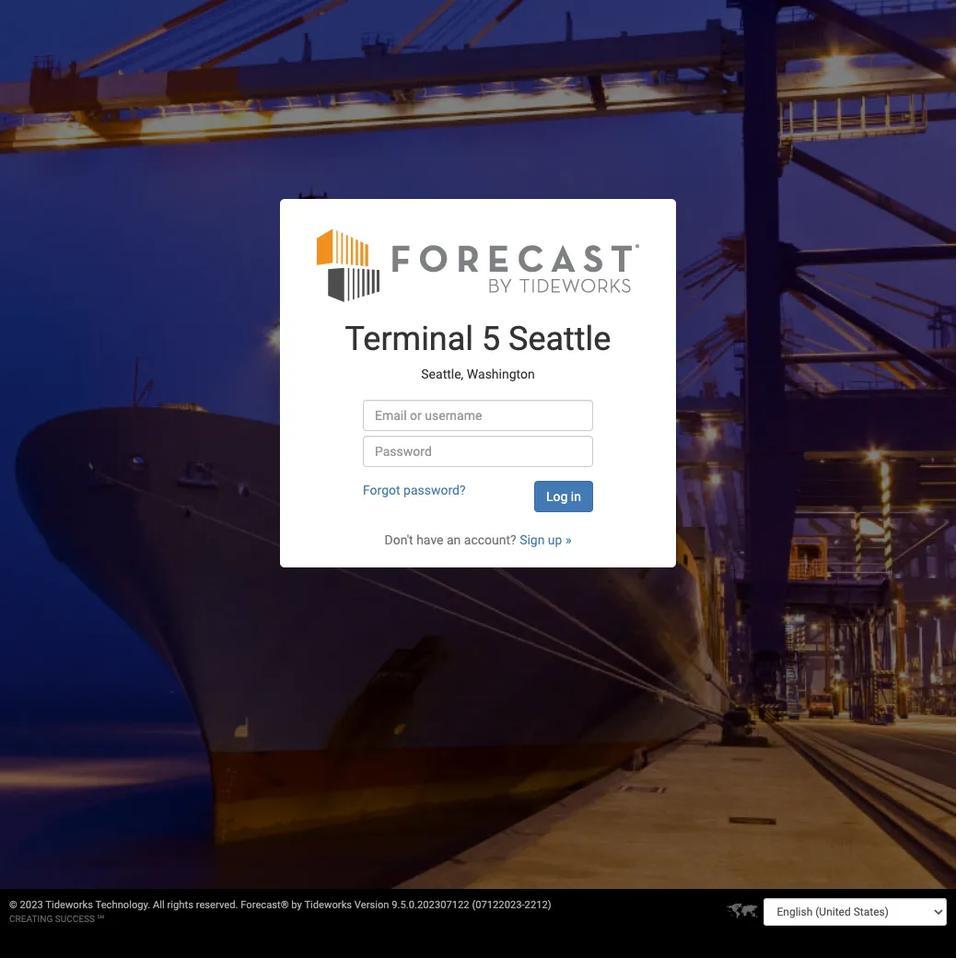 Task type: locate. For each thing, give the bounding box(es) containing it.
0 horizontal spatial tideworks
[[45, 900, 93, 912]]

terminal 5 seattle seattle, washington
[[345, 320, 612, 381]]

all
[[153, 900, 165, 912]]

password?
[[404, 483, 466, 498]]

forecast® by tideworks image
[[317, 227, 640, 303]]

tideworks up success
[[45, 900, 93, 912]]

2212)
[[525, 900, 552, 912]]

success
[[55, 914, 95, 925]]

forgot password? log in
[[363, 483, 582, 504]]

tideworks
[[45, 900, 93, 912], [305, 900, 352, 912]]

(07122023-
[[472, 900, 525, 912]]

technology.
[[95, 900, 150, 912]]

log in button
[[535, 481, 594, 513]]

forgot password? link
[[363, 483, 466, 498]]

don't
[[385, 533, 414, 548]]

1 tideworks from the left
[[45, 900, 93, 912]]

account?
[[464, 533, 517, 548]]

Email or username text field
[[363, 400, 594, 431]]

seattle,
[[422, 367, 464, 381]]

2023
[[20, 900, 43, 912]]

9.5.0.202307122
[[392, 900, 470, 912]]

have
[[417, 533, 444, 548]]

»
[[566, 533, 572, 548]]

2 tideworks from the left
[[305, 900, 352, 912]]

washington
[[467, 367, 535, 381]]

tideworks right the by
[[305, 900, 352, 912]]

reserved.
[[196, 900, 238, 912]]

log
[[547, 489, 568, 504]]

up
[[548, 533, 563, 548]]

1 horizontal spatial tideworks
[[305, 900, 352, 912]]

terminal
[[345, 320, 474, 359]]



Task type: vqa. For each thing, say whether or not it's contained in the screenshot.
1st Tideworks from the right
yes



Task type: describe. For each thing, give the bounding box(es) containing it.
an
[[447, 533, 461, 548]]

5
[[482, 320, 501, 359]]

in
[[571, 489, 582, 504]]

rights
[[167, 900, 194, 912]]

℠
[[97, 914, 104, 925]]

forgot
[[363, 483, 401, 498]]

© 2023 tideworks technology. all rights reserved. forecast® by tideworks version 9.5.0.202307122 (07122023-2212) creating success ℠
[[9, 900, 552, 925]]

sign
[[520, 533, 545, 548]]

don't have an account? sign up »
[[385, 533, 572, 548]]

by
[[292, 900, 302, 912]]

sign up » link
[[520, 533, 572, 548]]

seattle
[[509, 320, 612, 359]]

©
[[9, 900, 17, 912]]

creating
[[9, 914, 53, 925]]

version
[[355, 900, 389, 912]]

forecast®
[[241, 900, 289, 912]]

Password password field
[[363, 436, 594, 467]]



